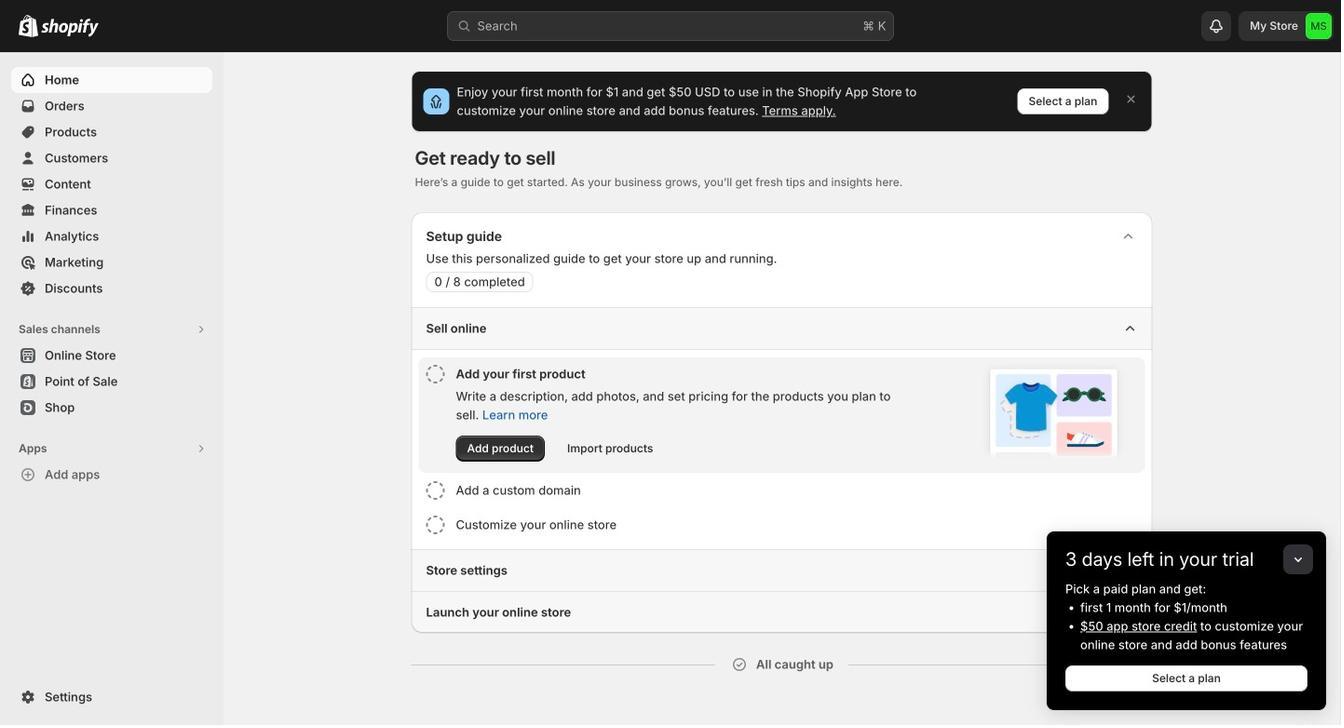 Task type: locate. For each thing, give the bounding box(es) containing it.
guide categories group
[[411, 308, 1153, 634]]

my store image
[[1306, 13, 1333, 39]]

shopify image
[[19, 15, 38, 37]]

customize your online store group
[[419, 509, 1146, 542]]

mark add a custom domain as done image
[[426, 482, 445, 500]]



Task type: describe. For each thing, give the bounding box(es) containing it.
sell online group
[[411, 308, 1153, 550]]

add a custom domain group
[[419, 474, 1146, 508]]

add your first product group
[[419, 358, 1146, 473]]

mark add your first product as done image
[[426, 365, 445, 384]]

setup guide region
[[411, 212, 1153, 634]]

mark customize your online store as done image
[[426, 516, 445, 535]]

shopify image
[[41, 18, 99, 37]]



